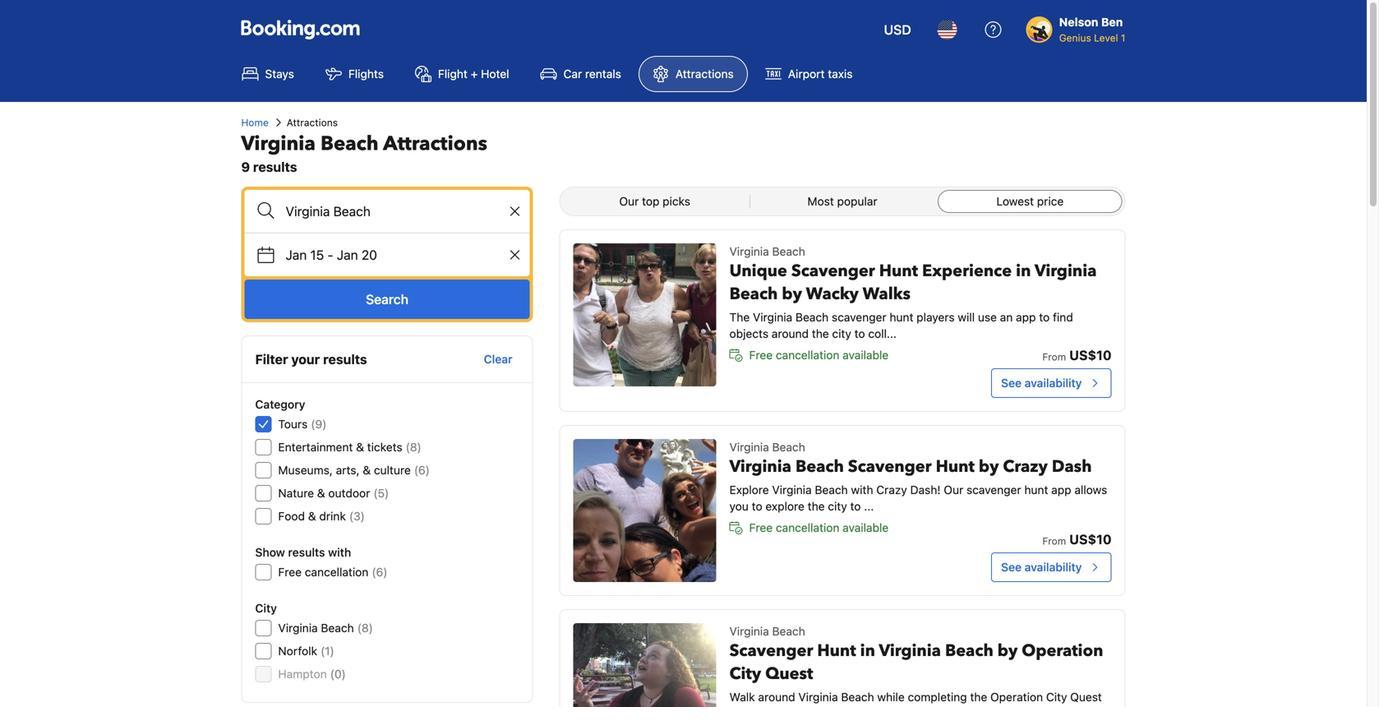 Task type: vqa. For each thing, say whether or not it's contained in the screenshot.
See associated with in
yes



Task type: locate. For each thing, give the bounding box(es) containing it.
0 vertical spatial city
[[255, 602, 277, 615]]

...
[[865, 500, 874, 513]]

1 horizontal spatial attractions
[[383, 130, 488, 157]]

scavenger inside virginia beach scavenger hunt in virginia beach by operation city quest walk around virginia beach while completing the operation city quest scavenger hunt! use an app t...
[[730, 640, 814, 662]]

scavenger
[[832, 310, 887, 324], [967, 483, 1022, 497], [730, 707, 785, 707]]

by inside virginia beach scavenger hunt in virginia beach by operation city quest walk around virginia beach while completing the operation city quest scavenger hunt! use an app t...
[[998, 640, 1018, 662]]

(5)
[[374, 486, 389, 500]]

us$10 down the allows
[[1070, 532, 1112, 547]]

0 vertical spatial see availability
[[1002, 376, 1083, 390]]

2 horizontal spatial hunt
[[936, 456, 975, 478]]

1 vertical spatial quest
[[1071, 690, 1103, 704]]

category
[[255, 398, 306, 411]]

0 vertical spatial cancellation
[[776, 348, 840, 362]]

1 vertical spatial hunt
[[936, 456, 975, 478]]

0 vertical spatial hunt
[[890, 310, 914, 324]]

0 horizontal spatial attractions
[[287, 117, 338, 128]]

1 vertical spatial free cancellation available
[[750, 521, 889, 535]]

the inside virginia beach scavenger hunt in virginia beach by operation city quest walk around virginia beach while completing the operation city quest scavenger hunt! use an app t...
[[971, 690, 988, 704]]

2 jan from the left
[[337, 247, 358, 263]]

1 horizontal spatial hunt
[[880, 260, 919, 282]]

1 horizontal spatial an
[[1001, 310, 1013, 324]]

app inside virginia beach scavenger hunt in virginia beach by operation city quest walk around virginia beach while completing the operation city quest scavenger hunt! use an app t...
[[858, 707, 878, 707]]

2 vertical spatial attractions
[[383, 130, 488, 157]]

1 vertical spatial free
[[750, 521, 773, 535]]

2 see availability from the top
[[1002, 560, 1083, 574]]

from down dash
[[1043, 535, 1067, 547]]

1 vertical spatial available
[[843, 521, 889, 535]]

available
[[843, 348, 889, 362], [843, 521, 889, 535]]

free down objects
[[750, 348, 773, 362]]

(3)
[[349, 509, 365, 523]]

city
[[255, 602, 277, 615], [730, 663, 762, 685], [1047, 690, 1068, 704]]

1 horizontal spatial (8)
[[406, 440, 422, 454]]

1 vertical spatial the
[[808, 500, 825, 513]]

1 horizontal spatial hunt
[[1025, 483, 1049, 497]]

0 vertical spatial an
[[1001, 310, 1013, 324]]

0 vertical spatial us$10
[[1070, 347, 1112, 363]]

filter
[[255, 352, 288, 367]]

0 horizontal spatial (6)
[[372, 565, 388, 579]]

available for walks
[[843, 348, 889, 362]]

from us$10 for virginia beach scavenger hunt by crazy dash
[[1043, 532, 1112, 547]]

the inside virginia beach unique scavenger hunt experience in virginia beach by wacky walks the virginia beach scavenger hunt players will use an app to find objects around the city to coll...
[[812, 327, 830, 340]]

(8)
[[406, 440, 422, 454], [357, 621, 373, 635]]

free down explore
[[750, 521, 773, 535]]

virginia beach (8)
[[278, 621, 373, 635]]

0 vertical spatial by
[[782, 283, 803, 306]]

nelson
[[1060, 15, 1099, 29]]

to left find
[[1040, 310, 1050, 324]]

1 horizontal spatial in
[[1017, 260, 1032, 282]]

1 vertical spatial operation
[[991, 690, 1044, 704]]

Where are you going? search field
[[245, 190, 530, 233]]

jan
[[286, 247, 307, 263], [337, 247, 358, 263]]

free
[[750, 348, 773, 362], [750, 521, 773, 535], [278, 565, 302, 579]]

from us$10 down the allows
[[1043, 532, 1112, 547]]

0 vertical spatial scavenger
[[832, 310, 887, 324]]

availability for virginia beach scavenger hunt by crazy dash
[[1025, 560, 1083, 574]]

(8) right the tickets
[[406, 440, 422, 454]]

1 vertical spatial from
[[1043, 535, 1067, 547]]

our inside virginia beach virginia beach scavenger hunt by crazy dash explore virginia beach with crazy dash! our scavenger hunt app allows you to explore the city to ...
[[944, 483, 964, 497]]

0 vertical spatial quest
[[766, 663, 814, 685]]

1 vertical spatial app
[[1052, 483, 1072, 497]]

with up "free cancellation (6)"
[[328, 546, 351, 559]]

the right completing
[[971, 690, 988, 704]]

1 horizontal spatial app
[[1017, 310, 1037, 324]]

20
[[362, 247, 377, 263]]

us$10 for virginia beach scavenger hunt by crazy dash
[[1070, 532, 1112, 547]]

1 jan from the left
[[286, 247, 307, 263]]

our left top
[[620, 194, 639, 208]]

see
[[1002, 376, 1022, 390], [1002, 560, 1022, 574]]

scavenger down walk
[[730, 707, 785, 707]]

availability for unique scavenger hunt experience in virginia beach by wacky walks
[[1025, 376, 1083, 390]]

1 vertical spatial city
[[730, 663, 762, 685]]

in inside virginia beach scavenger hunt in virginia beach by operation city quest walk around virginia beach while completing the operation city quest scavenger hunt! use an app t...
[[861, 640, 876, 662]]

0 vertical spatial in
[[1017, 260, 1032, 282]]

1 see availability from the top
[[1002, 376, 1083, 390]]

0 vertical spatial app
[[1017, 310, 1037, 324]]

search
[[366, 292, 409, 307]]

hunt up use
[[818, 640, 857, 662]]

0 vertical spatial availability
[[1025, 376, 1083, 390]]

in inside virginia beach unique scavenger hunt experience in virginia beach by wacky walks the virginia beach scavenger hunt players will use an app to find objects around the city to coll...
[[1017, 260, 1032, 282]]

(6)
[[414, 463, 430, 477], [372, 565, 388, 579]]

app inside virginia beach unique scavenger hunt experience in virginia beach by wacky walks the virginia beach scavenger hunt players will use an app to find objects around the city to coll...
[[1017, 310, 1037, 324]]

2 vertical spatial scavenger
[[730, 707, 785, 707]]

usd button
[[875, 10, 922, 49]]

hunt inside virginia beach virginia beach scavenger hunt by crazy dash explore virginia beach with crazy dash! our scavenger hunt app allows you to explore the city to ...
[[1025, 483, 1049, 497]]

operation
[[1022, 640, 1104, 662], [991, 690, 1044, 704]]

virginia beach scavenger hunt in virginia beach by operation city quest walk around virginia beach while completing the operation city quest scavenger hunt! use an app t...
[[730, 625, 1104, 707]]

2 availability from the top
[[1025, 560, 1083, 574]]

1 vertical spatial see availability
[[1002, 560, 1083, 574]]

1 vertical spatial us$10
[[1070, 532, 1112, 547]]

app
[[1017, 310, 1037, 324], [1052, 483, 1072, 497], [858, 707, 878, 707]]

2 vertical spatial scavenger
[[730, 640, 814, 662]]

available for beach
[[843, 521, 889, 535]]

1 from us$10 from the top
[[1043, 347, 1112, 363]]

flight + hotel
[[438, 67, 510, 81]]

see for in
[[1002, 376, 1022, 390]]

to
[[1040, 310, 1050, 324], [855, 327, 866, 340], [752, 500, 763, 513], [851, 500, 861, 513]]

entertainment & tickets (8)
[[278, 440, 422, 454]]

2 us$10 from the top
[[1070, 532, 1112, 547]]

hunt inside virginia beach virginia beach scavenger hunt by crazy dash explore virginia beach with crazy dash! our scavenger hunt app allows you to explore the city to ...
[[936, 456, 975, 478]]

2 free cancellation available from the top
[[750, 521, 889, 535]]

results right your
[[323, 352, 367, 367]]

in
[[1017, 260, 1032, 282], [861, 640, 876, 662]]

results right 9
[[253, 159, 297, 175]]

picks
[[663, 194, 691, 208]]

free down show results with at bottom left
[[278, 565, 302, 579]]

from
[[1043, 351, 1067, 363], [1043, 535, 1067, 547]]

2 from from the top
[[1043, 535, 1067, 547]]

2 vertical spatial city
[[1047, 690, 1068, 704]]

beach
[[321, 130, 379, 157], [773, 245, 806, 258], [730, 283, 778, 306], [796, 310, 829, 324], [773, 440, 806, 454], [796, 456, 844, 478], [815, 483, 848, 497], [321, 621, 354, 635], [773, 625, 806, 638], [946, 640, 994, 662], [842, 690, 875, 704]]

1 availability from the top
[[1025, 376, 1083, 390]]

jan left 15
[[286, 247, 307, 263]]

city down wacky
[[833, 327, 852, 340]]

scavenger inside virginia beach unique scavenger hunt experience in virginia beach by wacky walks the virginia beach scavenger hunt players will use an app to find objects around the city to coll...
[[792, 260, 876, 282]]

home
[[241, 117, 269, 128]]

0 horizontal spatial city
[[255, 602, 277, 615]]

crazy left 'dash!'
[[877, 483, 908, 497]]

hunt up walks
[[880, 260, 919, 282]]

with inside virginia beach virginia beach scavenger hunt by crazy dash explore virginia beach with crazy dash! our scavenger hunt app allows you to explore the city to ...
[[852, 483, 874, 497]]

city inside virginia beach virginia beach scavenger hunt by crazy dash explore virginia beach with crazy dash! our scavenger hunt app allows you to explore the city to ...
[[828, 500, 848, 513]]

1 from from the top
[[1043, 351, 1067, 363]]

1 vertical spatial with
[[328, 546, 351, 559]]

app left the t...
[[858, 707, 878, 707]]

1 horizontal spatial jan
[[337, 247, 358, 263]]

1 us$10 from the top
[[1070, 347, 1112, 363]]

dash
[[1052, 456, 1092, 478]]

& left drink
[[308, 509, 316, 523]]

crazy
[[1004, 456, 1048, 478], [877, 483, 908, 497]]

0 vertical spatial see
[[1002, 376, 1022, 390]]

hunt up coll...
[[890, 310, 914, 324]]

around right objects
[[772, 327, 809, 340]]

0 horizontal spatial in
[[861, 640, 876, 662]]

free cancellation available
[[750, 348, 889, 362], [750, 521, 889, 535]]

free for by
[[750, 348, 773, 362]]

scavenger up coll...
[[832, 310, 887, 324]]

from us$10 for unique scavenger hunt experience in virginia beach by wacky walks
[[1043, 347, 1112, 363]]

scavenger up 'dash!'
[[849, 456, 932, 478]]

scavenger
[[792, 260, 876, 282], [849, 456, 932, 478], [730, 640, 814, 662]]

0 vertical spatial from us$10
[[1043, 347, 1112, 363]]

lowest
[[997, 194, 1035, 208]]

from down find
[[1043, 351, 1067, 363]]

1 vertical spatial by
[[979, 456, 1000, 478]]

stays link
[[228, 56, 308, 92]]

around up the hunt!
[[759, 690, 796, 704]]

virginia beach virginia beach scavenger hunt by crazy dash explore virginia beach with crazy dash! our scavenger hunt app allows you to explore the city to ...
[[730, 440, 1108, 513]]

show
[[255, 546, 285, 559]]

0 horizontal spatial (8)
[[357, 621, 373, 635]]

scavenger right 'dash!'
[[967, 483, 1022, 497]]

us$10 for unique scavenger hunt experience in virginia beach by wacky walks
[[1070, 347, 1112, 363]]

hunt left the allows
[[1025, 483, 1049, 497]]

0 horizontal spatial crazy
[[877, 483, 908, 497]]

2 horizontal spatial app
[[1052, 483, 1072, 497]]

hunt inside virginia beach unique scavenger hunt experience in virginia beach by wacky walks the virginia beach scavenger hunt players will use an app to find objects around the city to coll...
[[890, 310, 914, 324]]

0 vertical spatial results
[[253, 159, 297, 175]]

explore
[[766, 500, 805, 513]]

around
[[772, 327, 809, 340], [759, 690, 796, 704]]

1 vertical spatial around
[[759, 690, 796, 704]]

virginia inside virginia beach attractions 9 results
[[241, 130, 316, 157]]

0 vertical spatial from
[[1043, 351, 1067, 363]]

0 horizontal spatial quest
[[766, 663, 814, 685]]

results up "free cancellation (6)"
[[288, 546, 325, 559]]

1 horizontal spatial our
[[944, 483, 964, 497]]

coll...
[[869, 327, 897, 340]]

1 vertical spatial crazy
[[877, 483, 908, 497]]

& for drink
[[308, 509, 316, 523]]

1 vertical spatial availability
[[1025, 560, 1083, 574]]

free cancellation available down wacky
[[750, 348, 889, 362]]

0 horizontal spatial jan
[[286, 247, 307, 263]]

scavenger up walk
[[730, 640, 814, 662]]

available down ...
[[843, 521, 889, 535]]

city left ...
[[828, 500, 848, 513]]

free cancellation available down explore
[[750, 521, 889, 535]]

available down coll...
[[843, 348, 889, 362]]

1 vertical spatial an
[[842, 707, 855, 707]]

0 vertical spatial hunt
[[880, 260, 919, 282]]

us$10
[[1070, 347, 1112, 363], [1070, 532, 1112, 547]]

norfolk (1)
[[278, 644, 334, 658]]

from us$10 down find
[[1043, 347, 1112, 363]]

your
[[291, 352, 320, 367]]

crazy left dash
[[1004, 456, 1048, 478]]

1 vertical spatial scavenger
[[967, 483, 1022, 497]]

free for explore
[[750, 521, 773, 535]]

genius
[[1060, 32, 1092, 44]]

around inside virginia beach scavenger hunt in virginia beach by operation city quest walk around virginia beach while completing the operation city quest scavenger hunt! use an app t...
[[759, 690, 796, 704]]

beach inside virginia beach attractions 9 results
[[321, 130, 379, 157]]

2 see from the top
[[1002, 560, 1022, 574]]

results
[[253, 159, 297, 175], [323, 352, 367, 367], [288, 546, 325, 559]]

1 horizontal spatial scavenger
[[832, 310, 887, 324]]

0 vertical spatial (8)
[[406, 440, 422, 454]]

entertainment
[[278, 440, 353, 454]]

2 vertical spatial the
[[971, 690, 988, 704]]

(6) up virginia beach (8)
[[372, 565, 388, 579]]

1 horizontal spatial (6)
[[414, 463, 430, 477]]

see availability for crazy
[[1002, 560, 1083, 574]]

2 from us$10 from the top
[[1043, 532, 1112, 547]]

nature
[[278, 486, 314, 500]]

jan right -
[[337, 247, 358, 263]]

culture
[[374, 463, 411, 477]]

dash!
[[911, 483, 941, 497]]

1 vertical spatial in
[[861, 640, 876, 662]]

1 vertical spatial cancellation
[[776, 521, 840, 535]]

(6) right culture at the left of page
[[414, 463, 430, 477]]

0 horizontal spatial app
[[858, 707, 878, 707]]

virginia
[[241, 130, 316, 157], [730, 245, 770, 258], [1035, 260, 1097, 282], [753, 310, 793, 324], [730, 440, 770, 454], [730, 456, 792, 478], [773, 483, 812, 497], [278, 621, 318, 635], [730, 625, 770, 638], [880, 640, 942, 662], [799, 690, 838, 704]]

the right explore
[[808, 500, 825, 513]]

most
[[808, 194, 834, 208]]

walk
[[730, 690, 756, 704]]

1 see from the top
[[1002, 376, 1022, 390]]

1 vertical spatial see
[[1002, 560, 1022, 574]]

1 free cancellation available from the top
[[750, 348, 889, 362]]

2 horizontal spatial city
[[1047, 690, 1068, 704]]

2 vertical spatial hunt
[[818, 640, 857, 662]]

(8) down "free cancellation (6)"
[[357, 621, 373, 635]]

hunt up 'dash!'
[[936, 456, 975, 478]]

0 vertical spatial available
[[843, 348, 889, 362]]

will
[[958, 310, 975, 324]]

cancellation down wacky
[[776, 348, 840, 362]]

us$10 down find
[[1070, 347, 1112, 363]]

cancellation for wacky
[[776, 348, 840, 362]]

virginia beach scavenger hunt by crazy dash image
[[574, 439, 717, 582]]

2 horizontal spatial attractions
[[676, 67, 734, 81]]

our right 'dash!'
[[944, 483, 964, 497]]

1 vertical spatial from us$10
[[1043, 532, 1112, 547]]

completing
[[908, 690, 968, 704]]

app down dash
[[1052, 483, 1072, 497]]

& up the museums, arts, & culture (6)
[[356, 440, 364, 454]]

0 vertical spatial with
[[852, 483, 874, 497]]

1 vertical spatial our
[[944, 483, 964, 497]]

home link
[[241, 115, 269, 130]]

0 vertical spatial free
[[750, 348, 773, 362]]

cancellation down explore
[[776, 521, 840, 535]]

& up food & drink (3)
[[317, 486, 325, 500]]

0 horizontal spatial hunt
[[818, 640, 857, 662]]

2 available from the top
[[843, 521, 889, 535]]

by
[[782, 283, 803, 306], [979, 456, 1000, 478], [998, 640, 1018, 662]]

most popular
[[808, 194, 878, 208]]

0 vertical spatial our
[[620, 194, 639, 208]]

0 vertical spatial scavenger
[[792, 260, 876, 282]]

our
[[620, 194, 639, 208], [944, 483, 964, 497]]

with
[[852, 483, 874, 497], [328, 546, 351, 559]]

0 vertical spatial city
[[833, 327, 852, 340]]

scavenger up wacky
[[792, 260, 876, 282]]

cancellation down show results with at bottom left
[[305, 565, 369, 579]]

1 horizontal spatial quest
[[1071, 690, 1103, 704]]

1 available from the top
[[843, 348, 889, 362]]

0 horizontal spatial hunt
[[890, 310, 914, 324]]

2 horizontal spatial scavenger
[[967, 483, 1022, 497]]

with up ...
[[852, 483, 874, 497]]

1 horizontal spatial with
[[852, 483, 874, 497]]

an inside virginia beach scavenger hunt in virginia beach by operation city quest walk around virginia beach while completing the operation city quest scavenger hunt! use an app t...
[[842, 707, 855, 707]]

cancellation for virginia
[[776, 521, 840, 535]]

city inside virginia beach unique scavenger hunt experience in virginia beach by wacky walks the virginia beach scavenger hunt players will use an app to find objects around the city to coll...
[[833, 327, 852, 340]]

the down wacky
[[812, 327, 830, 340]]

1 vertical spatial city
[[828, 500, 848, 513]]

0 vertical spatial free cancellation available
[[750, 348, 889, 362]]

hunt inside virginia beach unique scavenger hunt experience in virginia beach by wacky walks the virginia beach scavenger hunt players will use an app to find objects around the city to coll...
[[880, 260, 919, 282]]

2 vertical spatial app
[[858, 707, 878, 707]]

0 horizontal spatial our
[[620, 194, 639, 208]]

search button
[[245, 280, 530, 319]]

2 vertical spatial by
[[998, 640, 1018, 662]]

0 horizontal spatial scavenger
[[730, 707, 785, 707]]

booking.com image
[[241, 20, 360, 39]]

app left find
[[1017, 310, 1037, 324]]

by inside virginia beach unique scavenger hunt experience in virginia beach by wacky walks the virginia beach scavenger hunt players will use an app to find objects around the city to coll...
[[782, 283, 803, 306]]

tours
[[278, 417, 308, 431]]



Task type: describe. For each thing, give the bounding box(es) containing it.
jan 15 - jan 20
[[286, 247, 377, 263]]

ben
[[1102, 15, 1124, 29]]

lowest price
[[997, 194, 1064, 208]]

an inside virginia beach unique scavenger hunt experience in virginia beach by wacky walks the virginia beach scavenger hunt players will use an app to find objects around the city to coll...
[[1001, 310, 1013, 324]]

airport taxis link
[[751, 56, 867, 92]]

scavenger hunt in virginia beach by operation city quest image
[[574, 623, 717, 707]]

arts,
[[336, 463, 360, 477]]

to right the you at bottom
[[752, 500, 763, 513]]

1
[[1122, 32, 1126, 44]]

norfolk
[[278, 644, 317, 658]]

car rentals
[[564, 67, 622, 81]]

(9)
[[311, 417, 327, 431]]

you
[[730, 500, 749, 513]]

from for virginia beach scavenger hunt by crazy dash
[[1043, 535, 1067, 547]]

popular
[[838, 194, 878, 208]]

-
[[328, 247, 334, 263]]

explore
[[730, 483, 769, 497]]

nature & outdoor (5)
[[278, 486, 389, 500]]

app inside virginia beach virginia beach scavenger hunt by crazy dash explore virginia beach with crazy dash! our scavenger hunt app allows you to explore the city to ...
[[1052, 483, 1072, 497]]

flights
[[349, 67, 384, 81]]

use
[[979, 310, 997, 324]]

1 vertical spatial (6)
[[372, 565, 388, 579]]

free cancellation (6)
[[278, 565, 388, 579]]

car
[[564, 67, 582, 81]]

our top picks
[[620, 194, 691, 208]]

from for unique scavenger hunt experience in virginia beach by wacky walks
[[1043, 351, 1067, 363]]

2 vertical spatial cancellation
[[305, 565, 369, 579]]

to left ...
[[851, 500, 861, 513]]

1 horizontal spatial city
[[730, 663, 762, 685]]

0 vertical spatial crazy
[[1004, 456, 1048, 478]]

scavenger inside virginia beach unique scavenger hunt experience in virginia beach by wacky walks the virginia beach scavenger hunt players will use an app to find objects around the city to coll...
[[832, 310, 887, 324]]

0 vertical spatial operation
[[1022, 640, 1104, 662]]

scavenger inside virginia beach virginia beach scavenger hunt by crazy dash explore virginia beach with crazy dash! our scavenger hunt app allows you to explore the city to ...
[[967, 483, 1022, 497]]

unique
[[730, 260, 788, 282]]

the
[[730, 310, 750, 324]]

airport
[[788, 67, 825, 81]]

9
[[241, 159, 250, 175]]

2 vertical spatial results
[[288, 546, 325, 559]]

the inside virginia beach virginia beach scavenger hunt by crazy dash explore virginia beach with crazy dash! our scavenger hunt app allows you to explore the city to ...
[[808, 500, 825, 513]]

players
[[917, 310, 955, 324]]

price
[[1038, 194, 1064, 208]]

clear button
[[478, 345, 519, 374]]

usd
[[884, 22, 912, 37]]

level
[[1095, 32, 1119, 44]]

tickets
[[367, 440, 403, 454]]

virginia beach attractions 9 results
[[241, 130, 488, 175]]

by inside virginia beach virginia beach scavenger hunt by crazy dash explore virginia beach with crazy dash! our scavenger hunt app allows you to explore the city to ...
[[979, 456, 1000, 478]]

to left coll...
[[855, 327, 866, 340]]

hotel
[[481, 67, 510, 81]]

attractions inside virginia beach attractions 9 results
[[383, 130, 488, 157]]

flights link
[[312, 56, 398, 92]]

clear
[[484, 352, 513, 366]]

(0)
[[330, 667, 346, 681]]

(1)
[[321, 644, 334, 658]]

your account menu nelson ben genius level 1 element
[[1027, 7, 1133, 45]]

stays
[[265, 67, 294, 81]]

free cancellation available for wacky
[[750, 348, 889, 362]]

museums,
[[278, 463, 333, 477]]

while
[[878, 690, 905, 704]]

results inside virginia beach attractions 9 results
[[253, 159, 297, 175]]

see availability for virginia
[[1002, 376, 1083, 390]]

0 horizontal spatial with
[[328, 546, 351, 559]]

2 vertical spatial free
[[278, 565, 302, 579]]

nelson ben genius level 1
[[1060, 15, 1126, 44]]

experience
[[923, 260, 1012, 282]]

& for outdoor
[[317, 486, 325, 500]]

unique scavenger hunt experience in virginia beach by wacky walks image
[[574, 243, 717, 387]]

show results with
[[255, 546, 351, 559]]

food
[[278, 509, 305, 523]]

allows
[[1075, 483, 1108, 497]]

airport taxis
[[788, 67, 853, 81]]

top
[[642, 194, 660, 208]]

hunt!
[[788, 707, 815, 707]]

food & drink (3)
[[278, 509, 365, 523]]

15
[[310, 247, 324, 263]]

walks
[[863, 283, 911, 306]]

hunt inside virginia beach scavenger hunt in virginia beach by operation city quest walk around virginia beach while completing the operation city quest scavenger hunt! use an app t...
[[818, 640, 857, 662]]

virginia beach unique scavenger hunt experience in virginia beach by wacky walks the virginia beach scavenger hunt players will use an app to find objects around the city to coll...
[[730, 245, 1097, 340]]

find
[[1053, 310, 1074, 324]]

around inside virginia beach unique scavenger hunt experience in virginia beach by wacky walks the virginia beach scavenger hunt players will use an app to find objects around the city to coll...
[[772, 327, 809, 340]]

rentals
[[586, 67, 622, 81]]

t...
[[881, 707, 895, 707]]

use
[[818, 707, 839, 707]]

filter your results
[[255, 352, 367, 367]]

see for by
[[1002, 560, 1022, 574]]

1 vertical spatial attractions
[[287, 117, 338, 128]]

drink
[[319, 509, 346, 523]]

& for tickets
[[356, 440, 364, 454]]

taxis
[[828, 67, 853, 81]]

scavenger inside virginia beach scavenger hunt in virginia beach by operation city quest walk around virginia beach while completing the operation city quest scavenger hunt! use an app t...
[[730, 707, 785, 707]]

+
[[471, 67, 478, 81]]

0 vertical spatial (6)
[[414, 463, 430, 477]]

attractions link
[[639, 56, 748, 92]]

tours (9)
[[278, 417, 327, 431]]

wacky
[[806, 283, 859, 306]]

outdoor
[[329, 486, 370, 500]]

hampton (0)
[[278, 667, 346, 681]]

1 vertical spatial results
[[323, 352, 367, 367]]

& right arts,
[[363, 463, 371, 477]]

car rentals link
[[527, 56, 636, 92]]

flight + hotel link
[[401, 56, 524, 92]]

1 vertical spatial (8)
[[357, 621, 373, 635]]

free cancellation available for virginia
[[750, 521, 889, 535]]

scavenger inside virginia beach virginia beach scavenger hunt by crazy dash explore virginia beach with crazy dash! our scavenger hunt app allows you to explore the city to ...
[[849, 456, 932, 478]]

museums, arts, & culture (6)
[[278, 463, 430, 477]]

objects
[[730, 327, 769, 340]]



